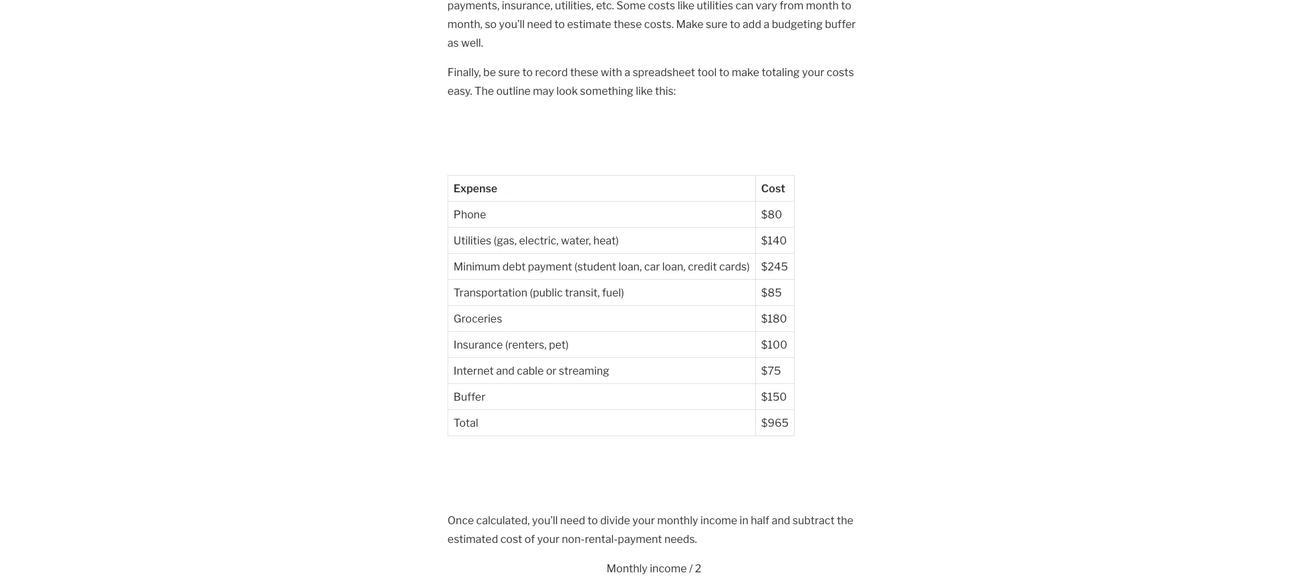 Task type: vqa. For each thing, say whether or not it's contained in the screenshot.
income in the the Once calculated, you'll need to divide your monthly income in half and subtract the estimated cost of your non-rental-payment needs.
yes



Task type: locate. For each thing, give the bounding box(es) containing it.
may
[[533, 84, 554, 97]]

1 horizontal spatial your
[[633, 514, 655, 527]]

your left costs
[[803, 66, 825, 79]]

or
[[546, 365, 557, 378]]

calculated,
[[477, 514, 530, 527]]

internet
[[454, 365, 494, 378]]

payment down divide
[[618, 533, 662, 546]]

monthly
[[658, 514, 699, 527]]

loan, right "car"
[[663, 260, 686, 273]]

0 horizontal spatial loan,
[[619, 260, 642, 273]]

and
[[496, 365, 515, 378], [772, 514, 791, 527]]

transit,
[[565, 286, 600, 299]]

divide
[[601, 514, 631, 527]]

these
[[570, 66, 599, 79]]

insurance
[[454, 338, 503, 351]]

2 horizontal spatial your
[[803, 66, 825, 79]]

your right divide
[[633, 514, 655, 527]]

0 horizontal spatial income
[[650, 563, 687, 576]]

phone
[[454, 208, 486, 221]]

cost
[[762, 182, 786, 195]]

/
[[690, 563, 693, 576]]

heat)
[[594, 234, 619, 247]]

1 horizontal spatial loan,
[[663, 260, 686, 273]]

0 horizontal spatial payment
[[528, 260, 572, 273]]

payment
[[528, 260, 572, 273], [618, 533, 662, 546]]

2
[[696, 563, 702, 576]]

record
[[535, 66, 568, 79]]

cost
[[501, 533, 523, 546]]

and inside once calculated, you'll need to divide your monthly income in half and subtract the estimated cost of your non-rental-payment needs.
[[772, 514, 791, 527]]

income
[[701, 514, 738, 527], [650, 563, 687, 576]]

outline
[[497, 84, 531, 97]]

minimum debt payment (student loan, car loan, credit cards)
[[454, 260, 750, 273]]

to right tool
[[720, 66, 730, 79]]

your
[[803, 66, 825, 79], [633, 514, 655, 527], [538, 533, 560, 546]]

0 horizontal spatial your
[[538, 533, 560, 546]]

sure
[[499, 66, 520, 79]]

1 vertical spatial your
[[633, 514, 655, 527]]

utilities (gas, electric, water, heat)
[[454, 234, 619, 247]]

1 vertical spatial and
[[772, 514, 791, 527]]

1 loan, from the left
[[619, 260, 642, 273]]

needs.
[[665, 533, 698, 546]]

1 horizontal spatial and
[[772, 514, 791, 527]]

transportation
[[454, 286, 528, 299]]

finally,
[[448, 66, 481, 79]]

need
[[561, 514, 586, 527]]

to right sure
[[523, 66, 533, 79]]

income inside once calculated, you'll need to divide your monthly income in half and subtract the estimated cost of your non-rental-payment needs.
[[701, 514, 738, 527]]

loan,
[[619, 260, 642, 273], [663, 260, 686, 273]]

1 vertical spatial payment
[[618, 533, 662, 546]]

cable
[[517, 365, 544, 378]]

0 vertical spatial and
[[496, 365, 515, 378]]

fuel)
[[602, 286, 625, 299]]

and left cable
[[496, 365, 515, 378]]

$965
[[762, 417, 789, 430]]

of
[[525, 533, 535, 546]]

the
[[837, 514, 854, 527]]

1 horizontal spatial income
[[701, 514, 738, 527]]

your right 'of'
[[538, 533, 560, 546]]

total
[[454, 417, 479, 430]]

loan, left "car"
[[619, 260, 642, 273]]

to right need
[[588, 514, 598, 527]]

$80
[[762, 208, 783, 221]]

1 horizontal spatial to
[[588, 514, 598, 527]]

easy.
[[448, 84, 473, 97]]

expense
[[454, 182, 498, 195]]

and right 'half'
[[772, 514, 791, 527]]

payment up (public
[[528, 260, 572, 273]]

2 loan, from the left
[[663, 260, 686, 273]]

0 vertical spatial your
[[803, 66, 825, 79]]

(student
[[575, 260, 617, 273]]

be
[[484, 66, 496, 79]]

to
[[523, 66, 533, 79], [720, 66, 730, 79], [588, 514, 598, 527]]

make
[[732, 66, 760, 79]]

in
[[740, 514, 749, 527]]

0 vertical spatial income
[[701, 514, 738, 527]]

0 horizontal spatial and
[[496, 365, 515, 378]]

income left /
[[650, 563, 687, 576]]

0 vertical spatial payment
[[528, 260, 572, 273]]

income left in
[[701, 514, 738, 527]]

once calculated, you'll need to divide your monthly income in half and subtract the estimated cost of your non-rental-payment needs.
[[448, 514, 854, 546]]

1 horizontal spatial payment
[[618, 533, 662, 546]]

(gas,
[[494, 234, 517, 247]]



Task type: describe. For each thing, give the bounding box(es) containing it.
debt
[[503, 260, 526, 273]]

$85
[[762, 286, 782, 299]]

pet)
[[549, 338, 569, 351]]

the
[[475, 84, 494, 97]]

minimum
[[454, 260, 501, 273]]

streaming
[[559, 365, 610, 378]]

$140
[[762, 234, 787, 247]]

2 horizontal spatial to
[[720, 66, 730, 79]]

utilities
[[454, 234, 492, 247]]

a
[[625, 66, 631, 79]]

estimated
[[448, 533, 498, 546]]

(renters,
[[505, 338, 547, 351]]

your inside finally, be sure to record these with a spreadsheet tool to make totaling your costs easy. the outline may look something like this:
[[803, 66, 825, 79]]

to inside once calculated, you'll need to divide your monthly income in half and subtract the estimated cost of your non-rental-payment needs.
[[588, 514, 598, 527]]

something
[[580, 84, 634, 97]]

cards)
[[720, 260, 750, 273]]

payment inside once calculated, you'll need to divide your monthly income in half and subtract the estimated cost of your non-rental-payment needs.
[[618, 533, 662, 546]]

groceries
[[454, 312, 503, 325]]

like
[[636, 84, 653, 97]]

finally, be sure to record these with a spreadsheet tool to make totaling your costs easy. the outline may look something like this:
[[448, 66, 855, 97]]

non-
[[562, 533, 585, 546]]

once
[[448, 514, 474, 527]]

$245
[[762, 260, 789, 273]]

electric,
[[519, 234, 559, 247]]

monthly income / 2
[[607, 563, 702, 576]]

insurance (renters, pet)
[[454, 338, 569, 351]]

rental-
[[585, 533, 618, 546]]

spreadsheet
[[633, 66, 696, 79]]

half
[[751, 514, 770, 527]]

costs
[[827, 66, 855, 79]]

$150
[[762, 391, 788, 404]]

internet and cable or streaming
[[454, 365, 610, 378]]

transportation (public transit, fuel)
[[454, 286, 625, 299]]

$75
[[762, 365, 782, 378]]

$100
[[762, 338, 788, 351]]

this:
[[656, 84, 676, 97]]

tool
[[698, 66, 717, 79]]

(public
[[530, 286, 563, 299]]

water,
[[561, 234, 591, 247]]

monthly
[[607, 563, 648, 576]]

car
[[645, 260, 660, 273]]

look
[[557, 84, 578, 97]]

buffer
[[454, 391, 486, 404]]

you'll
[[532, 514, 558, 527]]

1 vertical spatial income
[[650, 563, 687, 576]]

with
[[601, 66, 623, 79]]

2 vertical spatial your
[[538, 533, 560, 546]]

totaling
[[762, 66, 800, 79]]

0 horizontal spatial to
[[523, 66, 533, 79]]

subtract
[[793, 514, 835, 527]]

credit
[[688, 260, 717, 273]]

$180
[[762, 312, 788, 325]]



